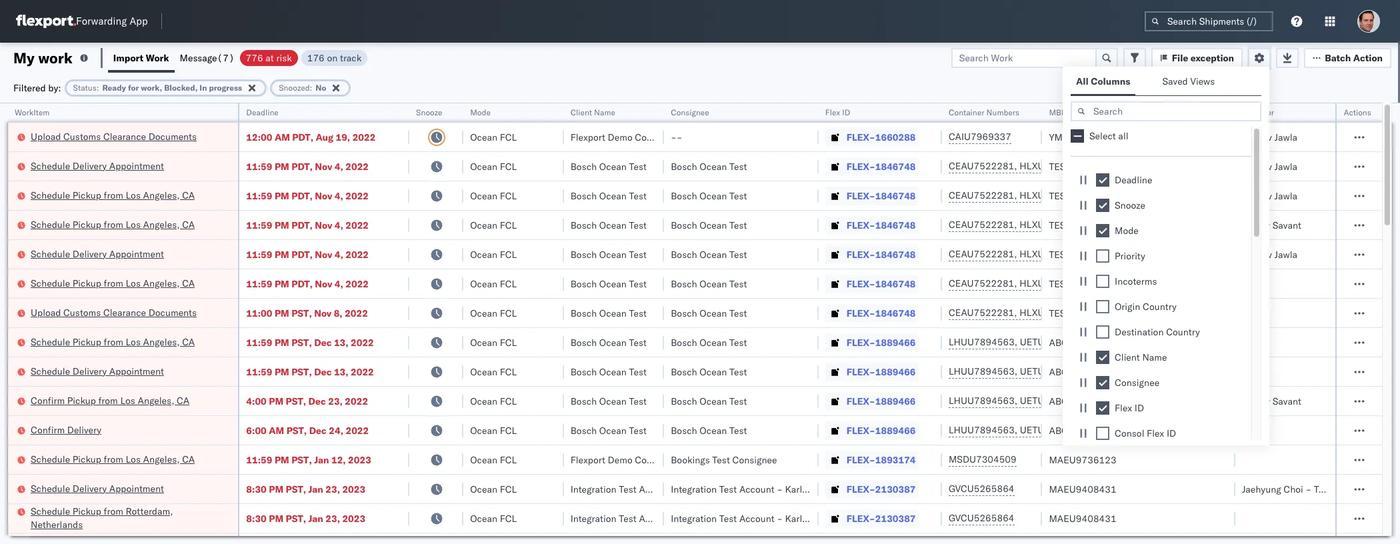 Task type: describe. For each thing, give the bounding box(es) containing it.
los for 11:59 pm pst, dec 13, 2022
[[126, 336, 141, 348]]

lhuu7894563, uetu5238478 for schedule delivery appointment
[[949, 365, 1085, 377]]

on
[[327, 52, 338, 64]]

2 upload customs clearance documents button from the top
[[31, 306, 197, 320]]

confirm delivery button
[[31, 423, 101, 438]]

batch action
[[1325, 52, 1383, 64]]

9 fcl from the top
[[500, 366, 517, 378]]

dec left 24,
[[309, 424, 327, 436]]

schedule for schedule pickup from los angeles, ca button for 11:59 pm pdt, nov 4, 2022
[[31, 218, 70, 230]]

abcdefg78456546 for schedule delivery appointment
[[1049, 366, 1139, 378]]

11 flex- from the top
[[847, 424, 875, 436]]

omkar for abcdefg78456546
[[1242, 395, 1270, 407]]

2023 for schedule delivery appointment
[[342, 483, 366, 495]]

1 11:59 from the top
[[246, 160, 272, 172]]

forwarding
[[76, 15, 127, 28]]

2 ocean fcl from the top
[[470, 160, 517, 172]]

workitem button
[[8, 105, 225, 118]]

mbl/mawb numbers
[[1049, 107, 1131, 117]]

4 4, from the top
[[335, 248, 343, 260]]

1 ceau7522281, from the top
[[949, 160, 1017, 172]]

message (7)
[[180, 52, 234, 64]]

3 schedule delivery appointment button from the top
[[31, 364, 164, 379]]

upload customs clearance documents link for second upload customs clearance documents button
[[31, 306, 197, 319]]

appointment for fourth "schedule delivery appointment" link from the top
[[109, 482, 164, 494]]

5 ceau7522281, from the top
[[949, 277, 1017, 289]]

7 flex- from the top
[[847, 307, 875, 319]]

appointment for third "schedule delivery appointment" link from the top
[[109, 365, 164, 377]]

1 vertical spatial snooze
[[1115, 199, 1145, 211]]

destination
[[1115, 326, 1164, 338]]

flex id inside flex id button
[[825, 107, 850, 117]]

12:00
[[246, 131, 272, 143]]

1 upload customs clearance documents from the top
[[31, 130, 197, 142]]

776
[[246, 52, 263, 64]]

lhuu7894563, uetu5238478 for schedule pickup from los angeles, ca
[[949, 336, 1085, 348]]

all columns button
[[1071, 69, 1136, 95]]

4 flex- from the top
[[847, 219, 875, 231]]

schedule for fourth schedule delivery appointment button
[[31, 482, 70, 494]]

ca for 11:59 pm pdt, nov 4, 2022
[[182, 218, 195, 230]]

4 jawla from the top
[[1275, 248, 1298, 260]]

19,
[[336, 131, 350, 143]]

2 ceau7522281, hlxu6269489, hlxu8034992 from the top
[[949, 189, 1156, 201]]

filtered by:
[[13, 82, 61, 94]]

2 vertical spatial 23,
[[326, 512, 340, 524]]

flex id button
[[819, 105, 929, 118]]

am for pdt,
[[275, 131, 290, 143]]

schedule pickup from rotterdam, netherlands button
[[31, 504, 221, 532]]

(7)
[[217, 52, 234, 64]]

23, for confirm pickup from los angeles, ca
[[328, 395, 343, 407]]

1 clearance from the top
[[103, 130, 146, 142]]

4 test123456 from the top
[[1049, 248, 1105, 260]]

1 vertical spatial origin
[[1334, 483, 1360, 495]]

saved views
[[1163, 75, 1215, 87]]

import work
[[113, 52, 169, 64]]

status : ready for work, blocked, in progress
[[73, 82, 242, 92]]

schedule delivery appointment for first "schedule delivery appointment" link from the top of the page
[[31, 160, 164, 172]]

1 4, from the top
[[335, 160, 343, 172]]

1 schedule pickup from los angeles, ca button from the top
[[31, 188, 195, 203]]

appointment for 3rd "schedule delivery appointment" link from the bottom of the page
[[109, 248, 164, 260]]

lhuu7894563, for schedule pickup from los angeles, ca
[[949, 336, 1018, 348]]

flexport demo consignee for bookings
[[571, 454, 680, 466]]

work
[[38, 48, 73, 67]]

deadline inside button
[[246, 107, 279, 117]]

11:59 pm pst, dec 13, 2022 for schedule delivery appointment
[[246, 366, 374, 378]]

3 flex- from the top
[[847, 190, 875, 202]]

5 4, from the top
[[335, 278, 343, 290]]

4 ceau7522281, hlxu6269489, hlxu8034992 from the top
[[949, 248, 1156, 260]]

11:00 pm pst, nov 8, 2022
[[246, 307, 368, 319]]

1 1846748 from the top
[[875, 160, 916, 172]]

flexport for --
[[571, 131, 605, 143]]

12 fcl from the top
[[500, 454, 517, 466]]

priority
[[1115, 250, 1145, 262]]

omkar savant for abcdefg78456546
[[1242, 395, 1301, 407]]

4 abcdefg78456546 from the top
[[1049, 424, 1139, 436]]

6 1846748 from the top
[[875, 307, 916, 319]]

work,
[[141, 82, 162, 92]]

4 flex-1846748 from the top
[[847, 248, 916, 260]]

in
[[200, 82, 207, 92]]

12:00 am pdt, aug 19, 2022
[[246, 131, 376, 143]]

confirm for confirm delivery
[[31, 424, 65, 436]]

6 ceau7522281, hlxu6269489, hlxu8034992 from the top
[[949, 307, 1156, 319]]

1 hlxu8034992 from the top
[[1090, 160, 1156, 172]]

5 ceau7522281, hlxu6269489, hlxu8034992 from the top
[[949, 277, 1156, 289]]

13 ocean fcl from the top
[[470, 483, 517, 495]]

operator
[[1242, 107, 1274, 117]]

schedule pickup from rotterdam, netherlands link
[[31, 504, 221, 531]]

3 11:59 from the top
[[246, 219, 272, 231]]

all columns
[[1076, 75, 1131, 87]]

abcdefg78456546 for confirm pickup from los angeles, ca
[[1049, 395, 1139, 407]]

5 hlxu6269489, from the top
[[1020, 277, 1088, 289]]

1 horizontal spatial id
[[1135, 402, 1144, 414]]

rotterdam,
[[126, 505, 173, 517]]

1 schedule pickup from los angeles, ca link from the top
[[31, 188, 195, 202]]

ymluw236679313
[[1049, 131, 1135, 143]]

23, for schedule delivery appointment
[[326, 483, 340, 495]]

for
[[128, 82, 139, 92]]

bookings
[[671, 454, 710, 466]]

uetu5238478 for schedule pickup from los angeles, ca
[[1020, 336, 1085, 348]]

schedule for fifth schedule pickup from los angeles, ca button from the bottom of the page
[[31, 189, 70, 201]]

10 fcl from the top
[[500, 395, 517, 407]]

3 ocean fcl from the top
[[470, 190, 517, 202]]

saved
[[1163, 75, 1188, 87]]

risk
[[276, 52, 292, 64]]

1 horizontal spatial client name
[[1115, 351, 1167, 363]]

24,
[[329, 424, 343, 436]]

progress
[[209, 82, 242, 92]]

2023 for schedule pickup from los angeles, ca
[[348, 454, 371, 466]]

flex-1889466 for schedule pickup from los angeles, ca
[[847, 336, 916, 348]]

4:00 pm pst, dec 23, 2022
[[246, 395, 368, 407]]

msdu7304509
[[949, 453, 1017, 465]]

numbers for container numbers
[[987, 107, 1020, 117]]

13, for schedule pickup from los angeles, ca
[[334, 336, 348, 348]]

resize handle column header for deadline
[[393, 103, 409, 544]]

documents for 1st upload customs clearance documents button from the top of the page
[[148, 130, 197, 142]]

schedule delivery appointment for fourth "schedule delivery appointment" link from the top
[[31, 482, 164, 494]]

2 vertical spatial 2023
[[342, 512, 366, 524]]

all
[[1118, 130, 1129, 142]]

2 11:59 pm pdt, nov 4, 2022 from the top
[[246, 190, 369, 202]]

3 1846748 from the top
[[875, 219, 916, 231]]

omkar savant for test123456
[[1242, 219, 1301, 231]]

schedule for 11:59 pm pst, jan 12, 2023 schedule pickup from los angeles, ca button
[[31, 453, 70, 465]]

7 11:59 from the top
[[246, 366, 272, 378]]

import
[[113, 52, 143, 64]]

delivery for fourth schedule delivery appointment button
[[73, 482, 107, 494]]

confirm pickup from los angeles, ca button
[[31, 394, 189, 408]]

10 flex- from the top
[[847, 395, 875, 407]]

13, for schedule delivery appointment
[[334, 366, 348, 378]]

11 fcl from the top
[[500, 424, 517, 436]]

destination country
[[1115, 326, 1200, 338]]

lhuu7894563, for schedule delivery appointment
[[949, 365, 1018, 377]]

1889466 for schedule pickup from los angeles, ca
[[875, 336, 916, 348]]

consignee inside button
[[671, 107, 709, 117]]

14 fcl from the top
[[500, 512, 517, 524]]

1 8:30 pm pst, jan 23, 2023 from the top
[[246, 483, 366, 495]]

schedule pickup from los angeles, ca for 11:59 pm pst, dec 13, 2022
[[31, 336, 195, 348]]

by:
[[48, 82, 61, 94]]

3 jawla from the top
[[1275, 190, 1298, 202]]

caiu7969337
[[949, 131, 1011, 143]]

incoterms
[[1115, 275, 1157, 287]]

6 11:59 from the top
[[246, 336, 272, 348]]

2 1846748 from the top
[[875, 190, 916, 202]]

lhuu7894563, for confirm pickup from los angeles, ca
[[949, 395, 1018, 407]]

5 11:59 pm pdt, nov 4, 2022 from the top
[[246, 278, 369, 290]]

container numbers
[[949, 107, 1020, 117]]

3 ceau7522281, from the top
[[949, 219, 1017, 231]]

8 11:59 from the top
[[246, 454, 272, 466]]

select all
[[1090, 130, 1129, 142]]

4 flex-1889466 from the top
[[847, 424, 916, 436]]

batch
[[1325, 52, 1351, 64]]

jaehyung choi - test origin agent
[[1242, 483, 1387, 495]]

1 ocean fcl from the top
[[470, 131, 517, 143]]

2 11:59 from the top
[[246, 190, 272, 202]]

4 lhuu7894563, from the top
[[949, 424, 1018, 436]]

4:00
[[246, 395, 267, 407]]

176 on track
[[307, 52, 362, 64]]

netherlands
[[31, 518, 83, 530]]

12 ocean fcl from the top
[[470, 454, 517, 466]]

4 1846748 from the top
[[875, 248, 916, 260]]

2 maeu9408431 from the top
[[1049, 512, 1117, 524]]

5 hlxu8034992 from the top
[[1090, 277, 1156, 289]]

client inside client name button
[[571, 107, 592, 117]]

action
[[1353, 52, 1383, 64]]

ready
[[102, 82, 126, 92]]

exception
[[1191, 52, 1234, 64]]

choi
[[1284, 483, 1303, 495]]

actions
[[1344, 107, 1371, 117]]

2 upload customs clearance documents from the top
[[31, 306, 197, 318]]

resize handle column header for container numbers
[[1027, 103, 1043, 544]]

id inside button
[[842, 107, 850, 117]]

5 ocean fcl from the top
[[470, 248, 517, 260]]

schedule pickup from los angeles, ca button for 11:59 pm pdt, nov 4, 2022
[[31, 218, 195, 232]]

no
[[316, 82, 326, 92]]

los for 11:59 pm pdt, nov 4, 2022
[[126, 218, 141, 230]]

blocked,
[[164, 82, 198, 92]]

1893174
[[875, 454, 916, 466]]

11:00
[[246, 307, 272, 319]]

forwarding app link
[[16, 15, 148, 28]]

7 fcl from the top
[[500, 307, 517, 319]]

3 schedule pickup from los angeles, ca button from the top
[[31, 276, 195, 291]]

mbl/mawb
[[1049, 107, 1096, 117]]

6 test123456 from the top
[[1049, 307, 1105, 319]]

confirm delivery link
[[31, 423, 101, 436]]

3 hlxu8034992 from the top
[[1090, 219, 1156, 231]]

confirm for confirm pickup from los angeles, ca
[[31, 394, 65, 406]]

resize handle column header for mode
[[548, 103, 564, 544]]

3 gaurav from the top
[[1242, 190, 1272, 202]]

deadline button
[[240, 105, 396, 118]]

4 11:59 from the top
[[246, 248, 272, 260]]

resize handle column header for client name
[[648, 103, 664, 544]]

11:59 pm pst, dec 13, 2022 for schedule pickup from los angeles, ca
[[246, 336, 374, 348]]

demo for bookings
[[608, 454, 633, 466]]

schedule pickup from los angeles, ca link for 11:59 pm pst, dec 13, 2022
[[31, 335, 195, 348]]

resize handle column header for consignee
[[803, 103, 819, 544]]

bookings test consignee
[[671, 454, 777, 466]]

776 at risk
[[246, 52, 292, 64]]

mode inside button
[[470, 107, 491, 117]]

documents for second upload customs clearance documents button
[[148, 306, 197, 318]]

6 fcl from the top
[[500, 278, 517, 290]]

3 4, from the top
[[335, 219, 343, 231]]

upload customs clearance documents link for 1st upload customs clearance documents button from the top of the page
[[31, 130, 197, 143]]

flexport demo consignee for -
[[571, 131, 680, 143]]

customs for second upload customs clearance documents button
[[63, 306, 101, 318]]

angeles, for 11:59 pm pst, dec 13, 2022
[[143, 336, 180, 348]]

8 ocean fcl from the top
[[470, 336, 517, 348]]

4 hlxu8034992 from the top
[[1090, 248, 1156, 260]]

14 ocean fcl from the top
[[470, 512, 517, 524]]

Search Work text field
[[951, 48, 1097, 68]]

1889466 for confirm pickup from los angeles, ca
[[875, 395, 916, 407]]

filtered
[[13, 82, 46, 94]]

2 horizontal spatial flex
[[1147, 427, 1164, 439]]

1 upload customs clearance documents button from the top
[[31, 130, 197, 144]]

1 flex- from the top
[[847, 131, 875, 143]]

9 ocean fcl from the top
[[470, 366, 517, 378]]

forwarding app
[[76, 15, 148, 28]]

4 gaurav jawla from the top
[[1242, 248, 1298, 260]]

flex-1889466 for confirm pickup from los angeles, ca
[[847, 395, 916, 407]]

4 fcl from the top
[[500, 219, 517, 231]]

5 test123456 from the top
[[1049, 278, 1105, 290]]

confirm delivery
[[31, 424, 101, 436]]

schedule for 11:59 pm pst, dec 13, 2022's schedule pickup from los angeles, ca button
[[31, 336, 70, 348]]

1 maeu9408431 from the top
[[1049, 483, 1117, 495]]

flexport. image
[[16, 15, 76, 28]]

flex-1893174
[[847, 454, 916, 466]]

ca for 11:59 pm pst, dec 13, 2022
[[182, 336, 195, 348]]

6:00 am pst, dec 24, 2022
[[246, 424, 369, 436]]

at
[[266, 52, 274, 64]]

2 schedule delivery appointment link from the top
[[31, 247, 164, 260]]

abcdefg78456546 for schedule pickup from los angeles, ca
[[1049, 336, 1139, 348]]

11:59 pm pdt, nov 4, 2022 for first schedule delivery appointment button
[[246, 160, 369, 172]]

los for 11:59 pm pst, jan 12, 2023
[[126, 453, 141, 465]]

snoozed : no
[[279, 82, 326, 92]]

uetu5238478 for schedule delivery appointment
[[1020, 365, 1085, 377]]

schedule pickup from rotterdam, netherlands
[[31, 505, 173, 530]]

angeles, for 4:00 pm pst, dec 23, 2022
[[138, 394, 174, 406]]

uetu5238478 for confirm pickup from los angeles, ca
[[1020, 395, 1085, 407]]



Task type: locate. For each thing, give the bounding box(es) containing it.
1 vertical spatial client
[[1115, 351, 1140, 363]]

deadline up 12:00
[[246, 107, 279, 117]]

4 schedule delivery appointment link from the top
[[31, 482, 164, 495]]

resize handle column header for flex id
[[926, 103, 942, 544]]

2 confirm from the top
[[31, 424, 65, 436]]

jan for schedule delivery appointment
[[308, 483, 323, 495]]

2 omkar from the top
[[1242, 395, 1270, 407]]

13, up 4:00 pm pst, dec 23, 2022
[[334, 366, 348, 378]]

1 ceau7522281, hlxu6269489, hlxu8034992 from the top
[[949, 160, 1156, 172]]

5 schedule pickup from los angeles, ca link from the top
[[31, 452, 195, 466]]

upload for 1st upload customs clearance documents button from the top of the page
[[31, 130, 61, 142]]

8 fcl from the top
[[500, 336, 517, 348]]

abcdefg78456546 down destination
[[1049, 366, 1139, 378]]

ceau7522281,
[[949, 160, 1017, 172], [949, 189, 1017, 201], [949, 219, 1017, 231], [949, 248, 1017, 260], [949, 277, 1017, 289], [949, 307, 1017, 319]]

0 vertical spatial omkar
[[1242, 219, 1270, 231]]

consol
[[1115, 427, 1145, 439]]

resize handle column header for mbl/mawb numbers
[[1220, 103, 1236, 544]]

numbers for mbl/mawb numbers
[[1098, 107, 1131, 117]]

2 schedule pickup from los angeles, ca link from the top
[[31, 218, 195, 231]]

dec for confirm pickup from los angeles, ca
[[308, 395, 326, 407]]

3 lhuu7894563, uetu5238478 from the top
[[949, 395, 1085, 407]]

country up destination country
[[1143, 301, 1177, 313]]

3 schedule delivery appointment link from the top
[[31, 364, 164, 378]]

1 vertical spatial maeu9408431
[[1049, 512, 1117, 524]]

1 vertical spatial 8:30 pm pst, jan 23, 2023
[[246, 512, 366, 524]]

1 11:59 pm pdt, nov 4, 2022 from the top
[[246, 160, 369, 172]]

schedule for schedule pickup from rotterdam, netherlands button
[[31, 505, 70, 517]]

2 vertical spatial flex
[[1147, 427, 1164, 439]]

1 vertical spatial country
[[1166, 326, 1200, 338]]

0 vertical spatial 8:30
[[246, 483, 267, 495]]

0 vertical spatial name
[[594, 107, 615, 117]]

7 schedule from the top
[[31, 365, 70, 377]]

1 vertical spatial confirm
[[31, 424, 65, 436]]

0 vertical spatial country
[[1143, 301, 1177, 313]]

savant for test123456
[[1273, 219, 1301, 231]]

1 vertical spatial omkar
[[1242, 395, 1270, 407]]

3 schedule pickup from los angeles, ca link from the top
[[31, 276, 195, 290]]

schedule delivery appointment for 3rd "schedule delivery appointment" link from the bottom of the page
[[31, 248, 164, 260]]

batch action button
[[1304, 48, 1392, 68]]

1 horizontal spatial deadline
[[1115, 174, 1153, 186]]

0 vertical spatial jan
[[314, 454, 329, 466]]

schedule delivery appointment for third "schedule delivery appointment" link from the top
[[31, 365, 164, 377]]

0 horizontal spatial snooze
[[416, 107, 442, 117]]

origin down incoterms
[[1115, 301, 1140, 313]]

flex-1889466 for schedule delivery appointment
[[847, 366, 916, 378]]

0 vertical spatial origin
[[1115, 301, 1140, 313]]

1 vertical spatial deadline
[[1115, 174, 1153, 186]]

client name inside button
[[571, 107, 615, 117]]

schedule pickup from los angeles, ca button for 11:59 pm pst, jan 12, 2023
[[31, 452, 195, 467]]

ca inside button
[[177, 394, 189, 406]]

4 appointment from the top
[[109, 482, 164, 494]]

: for snoozed
[[310, 82, 312, 92]]

ca for 11:59 pm pst, jan 12, 2023
[[182, 453, 195, 465]]

status
[[73, 82, 97, 92]]

1 13, from the top
[[334, 336, 348, 348]]

1 vertical spatial flex id
[[1115, 402, 1144, 414]]

resize handle column header for workitem
[[222, 103, 238, 544]]

None checkbox
[[1071, 129, 1084, 143], [1096, 173, 1110, 187], [1096, 199, 1110, 212], [1096, 325, 1110, 339], [1096, 351, 1110, 364], [1096, 376, 1110, 389], [1096, 401, 1110, 415], [1071, 129, 1084, 143], [1096, 173, 1110, 187], [1096, 199, 1110, 212], [1096, 325, 1110, 339], [1096, 351, 1110, 364], [1096, 376, 1110, 389], [1096, 401, 1110, 415]]

1 flex-2130387 from the top
[[847, 483, 916, 495]]

0 vertical spatial upload customs clearance documents
[[31, 130, 197, 142]]

omkar for test123456
[[1242, 219, 1270, 231]]

gvcu5265864
[[949, 483, 1015, 495], [949, 512, 1015, 524]]

8:30
[[246, 483, 267, 495], [246, 512, 267, 524]]

1 vertical spatial upload customs clearance documents link
[[31, 306, 197, 319]]

6 ceau7522281, from the top
[[949, 307, 1017, 319]]

1660288
[[875, 131, 916, 143]]

2 gvcu5265864 from the top
[[949, 512, 1015, 524]]

5 flex-1846748 from the top
[[847, 278, 916, 290]]

from inside schedule pickup from rotterdam, netherlands
[[104, 505, 123, 517]]

client name
[[571, 107, 615, 117], [1115, 351, 1167, 363]]

ocean fcl
[[470, 131, 517, 143], [470, 160, 517, 172], [470, 190, 517, 202], [470, 219, 517, 231], [470, 248, 517, 260], [470, 278, 517, 290], [470, 307, 517, 319], [470, 336, 517, 348], [470, 366, 517, 378], [470, 395, 517, 407], [470, 424, 517, 436], [470, 454, 517, 466], [470, 483, 517, 495], [470, 512, 517, 524]]

1 8:30 from the top
[[246, 483, 267, 495]]

schedule delivery appointment button
[[31, 159, 164, 174], [31, 247, 164, 262], [31, 364, 164, 379], [31, 482, 164, 496]]

1 horizontal spatial mode
[[1115, 225, 1139, 237]]

aug
[[316, 131, 333, 143]]

0 vertical spatial 11:59 pm pst, dec 13, 2022
[[246, 336, 374, 348]]

flexport for bookings test consignee
[[571, 454, 605, 466]]

dec
[[314, 336, 332, 348], [314, 366, 332, 378], [308, 395, 326, 407], [309, 424, 327, 436]]

3 11:59 pm pdt, nov 4, 2022 from the top
[[246, 219, 369, 231]]

delivery for second schedule delivery appointment button
[[73, 248, 107, 260]]

2 gaurav jawla from the top
[[1242, 160, 1298, 172]]

am for pst,
[[269, 424, 284, 436]]

3 abcdefg78456546 from the top
[[1049, 395, 1139, 407]]

1 vertical spatial 2130387
[[875, 512, 916, 524]]

4 ocean fcl from the top
[[470, 219, 517, 231]]

0 vertical spatial flex id
[[825, 107, 850, 117]]

1 vertical spatial upload customs clearance documents
[[31, 306, 197, 318]]

0 horizontal spatial client
[[571, 107, 592, 117]]

4 schedule pickup from los angeles, ca link from the top
[[31, 335, 195, 348]]

1 fcl from the top
[[500, 131, 517, 143]]

upload
[[31, 130, 61, 142], [31, 306, 61, 318]]

1 vertical spatial flexport
[[571, 454, 605, 466]]

schedule pickup from los angeles, ca
[[31, 189, 195, 201], [31, 218, 195, 230], [31, 277, 195, 289], [31, 336, 195, 348], [31, 453, 195, 465]]

0 vertical spatial 2130387
[[875, 483, 916, 495]]

1 horizontal spatial snooze
[[1115, 199, 1145, 211]]

1 omkar from the top
[[1242, 219, 1270, 231]]

12,
[[331, 454, 346, 466]]

0 vertical spatial savant
[[1273, 219, 1301, 231]]

2 appointment from the top
[[109, 248, 164, 260]]

country for origin country
[[1143, 301, 1177, 313]]

dec up 6:00 am pst, dec 24, 2022
[[308, 395, 326, 407]]

3 schedule from the top
[[31, 218, 70, 230]]

dec down 11:00 pm pst, nov 8, 2022
[[314, 336, 332, 348]]

9 resize handle column header from the left
[[1220, 103, 1236, 544]]

0 vertical spatial upload
[[31, 130, 61, 142]]

mode button
[[464, 105, 551, 118]]

import work button
[[108, 43, 174, 73]]

0 vertical spatial 13,
[[334, 336, 348, 348]]

11:59 pm pst, dec 13, 2022 up 4:00 pm pst, dec 23, 2022
[[246, 366, 374, 378]]

ceau7522281, hlxu6269489, hlxu8034992
[[949, 160, 1156, 172], [949, 189, 1156, 201], [949, 219, 1156, 231], [949, 248, 1156, 260], [949, 277, 1156, 289], [949, 307, 1156, 319]]

0 vertical spatial upload customs clearance documents link
[[31, 130, 197, 143]]

3 gaurav jawla from the top
[[1242, 190, 1298, 202]]

container numbers button
[[942, 105, 1029, 118]]

1 vertical spatial flex
[[1115, 402, 1132, 414]]

13,
[[334, 336, 348, 348], [334, 366, 348, 378]]

integration
[[571, 483, 617, 495], [671, 483, 717, 495], [571, 512, 617, 524], [671, 512, 717, 524]]

0 vertical spatial 23,
[[328, 395, 343, 407]]

11:59 pm pst, jan 12, 2023
[[246, 454, 371, 466]]

0 horizontal spatial client name
[[571, 107, 615, 117]]

0 vertical spatial omkar savant
[[1242, 219, 1301, 231]]

container
[[949, 107, 985, 117]]

10 ocean fcl from the top
[[470, 395, 517, 407]]

flex inside button
[[825, 107, 840, 117]]

: left ready
[[97, 82, 99, 92]]

7 ocean fcl from the top
[[470, 307, 517, 319]]

lhuu7894563, uetu5238478 for confirm pickup from los angeles, ca
[[949, 395, 1085, 407]]

1 horizontal spatial numbers
[[1098, 107, 1131, 117]]

1 horizontal spatial origin
[[1334, 483, 1360, 495]]

1 vertical spatial 2023
[[342, 483, 366, 495]]

1 vertical spatial 13,
[[334, 366, 348, 378]]

0 horizontal spatial mode
[[470, 107, 491, 117]]

0 vertical spatial client
[[571, 107, 592, 117]]

2 flex-1846748 from the top
[[847, 190, 916, 202]]

consol flex id
[[1115, 427, 1176, 439]]

11 resize handle column header from the left
[[1366, 103, 1382, 544]]

0 vertical spatial id
[[842, 107, 850, 117]]

: left the "no"
[[310, 82, 312, 92]]

1 vertical spatial jan
[[308, 483, 323, 495]]

1 vertical spatial upload
[[31, 306, 61, 318]]

0 vertical spatial documents
[[148, 130, 197, 142]]

1 vertical spatial id
[[1135, 402, 1144, 414]]

11:59 pm pdt, nov 4, 2022 for schedule pickup from los angeles, ca button for 11:59 pm pdt, nov 4, 2022
[[246, 219, 369, 231]]

abcdefg78456546 up consol at right bottom
[[1049, 395, 1139, 407]]

3 flex-1889466 from the top
[[847, 395, 916, 407]]

integration test account - karl lagerfeld
[[571, 483, 744, 495], [671, 483, 844, 495], [571, 512, 744, 524], [671, 512, 844, 524]]

resize handle column header
[[222, 103, 238, 544], [393, 103, 409, 544], [448, 103, 464, 544], [548, 103, 564, 544], [648, 103, 664, 544], [803, 103, 819, 544], [926, 103, 942, 544], [1027, 103, 1043, 544], [1220, 103, 1236, 544], [1320, 103, 1336, 544], [1366, 103, 1382, 544]]

confirm inside 'link'
[[31, 424, 65, 436]]

views
[[1191, 75, 1215, 87]]

pm
[[275, 160, 289, 172], [275, 190, 289, 202], [275, 219, 289, 231], [275, 248, 289, 260], [275, 278, 289, 290], [275, 307, 289, 319], [275, 336, 289, 348], [275, 366, 289, 378], [269, 395, 283, 407], [275, 454, 289, 466], [269, 483, 283, 495], [269, 512, 283, 524]]

1889466 for schedule delivery appointment
[[875, 366, 916, 378]]

1 vertical spatial documents
[[148, 306, 197, 318]]

3 resize handle column header from the left
[[448, 103, 464, 544]]

1 horizontal spatial name
[[1142, 351, 1167, 363]]

1 vertical spatial demo
[[608, 454, 633, 466]]

jaehyung
[[1242, 483, 1281, 495]]

deadline down 'all'
[[1115, 174, 1153, 186]]

schedule pickup from los angeles, ca for 11:59 pm pst, jan 12, 2023
[[31, 453, 195, 465]]

1 flex-1889466 from the top
[[847, 336, 916, 348]]

2 schedule delivery appointment from the top
[[31, 248, 164, 260]]

2 schedule from the top
[[31, 189, 70, 201]]

None checkbox
[[1096, 224, 1110, 237], [1096, 249, 1110, 263], [1096, 275, 1110, 288], [1096, 300, 1110, 313], [1096, 427, 1110, 440], [1096, 224, 1110, 237], [1096, 249, 1110, 263], [1096, 275, 1110, 288], [1096, 300, 1110, 313], [1096, 427, 1110, 440]]

schedule inside schedule pickup from rotterdam, netherlands
[[31, 505, 70, 517]]

0 vertical spatial flex
[[825, 107, 840, 117]]

0 vertical spatial flex-2130387
[[847, 483, 916, 495]]

savant for abcdefg78456546
[[1273, 395, 1301, 407]]

1 vertical spatial client name
[[1115, 351, 1167, 363]]

id right consol at right bottom
[[1167, 427, 1176, 439]]

1 vertical spatial gvcu5265864
[[949, 512, 1015, 524]]

0 vertical spatial flexport
[[571, 131, 605, 143]]

numbers up select all
[[1098, 107, 1131, 117]]

origin country
[[1115, 301, 1177, 313]]

1 flexport demo consignee from the top
[[571, 131, 680, 143]]

angeles, for 11:59 pm pdt, nov 4, 2022
[[143, 218, 180, 230]]

0 vertical spatial 8:30 pm pst, jan 23, 2023
[[246, 483, 366, 495]]

3 flex-1846748 from the top
[[847, 219, 916, 231]]

delivery inside 'link'
[[67, 424, 101, 436]]

uetu5238478
[[1020, 336, 1085, 348], [1020, 365, 1085, 377], [1020, 395, 1085, 407], [1020, 424, 1085, 436]]

delivery for the confirm delivery button
[[67, 424, 101, 436]]

gaurav jawla
[[1242, 131, 1298, 143], [1242, 160, 1298, 172], [1242, 190, 1298, 202], [1242, 248, 1298, 260]]

3 test123456 from the top
[[1049, 219, 1105, 231]]

2 flex-2130387 from the top
[[847, 512, 916, 524]]

my
[[13, 48, 35, 67]]

--
[[671, 131, 682, 143]]

abcdefg78456546 up the maeu9736123
[[1049, 424, 1139, 436]]

dec for schedule delivery appointment
[[314, 366, 332, 378]]

0 vertical spatial upload customs clearance documents button
[[31, 130, 197, 144]]

0 horizontal spatial name
[[594, 107, 615, 117]]

snoozed
[[279, 82, 310, 92]]

0 vertical spatial gvcu5265864
[[949, 483, 1015, 495]]

select
[[1090, 130, 1116, 142]]

id up consol flex id
[[1135, 402, 1144, 414]]

nov
[[315, 160, 332, 172], [315, 190, 332, 202], [315, 219, 332, 231], [315, 248, 332, 260], [315, 278, 332, 290], [314, 307, 332, 319]]

name inside button
[[594, 107, 615, 117]]

1 vertical spatial mode
[[1115, 225, 1139, 237]]

5 resize handle column header from the left
[[648, 103, 664, 544]]

angeles, inside confirm pickup from los angeles, ca link
[[138, 394, 174, 406]]

4 schedule pickup from los angeles, ca button from the top
[[31, 335, 195, 350]]

2 13, from the top
[[334, 366, 348, 378]]

1 vertical spatial omkar savant
[[1242, 395, 1301, 407]]

Search text field
[[1071, 101, 1262, 121]]

my work
[[13, 48, 73, 67]]

schedule pickup from los angeles, ca button
[[31, 188, 195, 203], [31, 218, 195, 232], [31, 276, 195, 291], [31, 335, 195, 350], [31, 452, 195, 467]]

0 horizontal spatial :
[[97, 82, 99, 92]]

dec for schedule pickup from los angeles, ca
[[314, 336, 332, 348]]

2 lhuu7894563, uetu5238478 from the top
[[949, 365, 1085, 377]]

2 documents from the top
[[148, 306, 197, 318]]

2 schedule delivery appointment button from the top
[[31, 247, 164, 262]]

confirm pickup from los angeles, ca link
[[31, 394, 189, 407]]

0 vertical spatial mode
[[470, 107, 491, 117]]

1 2130387 from the top
[[875, 483, 916, 495]]

jan for schedule pickup from los angeles, ca
[[314, 454, 329, 466]]

0 horizontal spatial flex
[[825, 107, 840, 117]]

workitem
[[15, 107, 50, 117]]

2 lhuu7894563, from the top
[[949, 365, 1018, 377]]

2 demo from the top
[[608, 454, 633, 466]]

consignee button
[[664, 105, 805, 118]]

confirm pickup from los angeles, ca
[[31, 394, 189, 406]]

2 hlxu8034992 from the top
[[1090, 189, 1156, 201]]

0 horizontal spatial id
[[842, 107, 850, 117]]

flex
[[825, 107, 840, 117], [1115, 402, 1132, 414], [1147, 427, 1164, 439]]

6 hlxu6269489, from the top
[[1020, 307, 1088, 319]]

2 flex- from the top
[[847, 160, 875, 172]]

4 lhuu7894563, uetu5238478 from the top
[[949, 424, 1085, 436]]

delivery for first schedule delivery appointment button
[[73, 160, 107, 172]]

1 flex-1846748 from the top
[[847, 160, 916, 172]]

upload customs clearance documents
[[31, 130, 197, 142], [31, 306, 197, 318]]

am right 6:00
[[269, 424, 284, 436]]

0 vertical spatial deadline
[[246, 107, 279, 117]]

8,
[[334, 307, 343, 319]]

0 horizontal spatial flex id
[[825, 107, 850, 117]]

1 horizontal spatial flex id
[[1115, 402, 1144, 414]]

8 resize handle column header from the left
[[1027, 103, 1043, 544]]

flex id up consol at right bottom
[[1115, 402, 1144, 414]]

6:00
[[246, 424, 267, 436]]

schedule
[[31, 160, 70, 172], [31, 189, 70, 201], [31, 218, 70, 230], [31, 248, 70, 260], [31, 277, 70, 289], [31, 336, 70, 348], [31, 365, 70, 377], [31, 453, 70, 465], [31, 482, 70, 494], [31, 505, 70, 517]]

appointment for first "schedule delivery appointment" link from the top of the page
[[109, 160, 164, 172]]

lagerfeld
[[704, 483, 744, 495], [805, 483, 844, 495], [704, 512, 744, 524], [805, 512, 844, 524]]

3 schedule pickup from los angeles, ca from the top
[[31, 277, 195, 289]]

schedule for first schedule delivery appointment button
[[31, 160, 70, 172]]

2 hlxu6269489, from the top
[[1020, 189, 1088, 201]]

saved views button
[[1157, 69, 1223, 95]]

6 flex- from the top
[[847, 278, 875, 290]]

0 vertical spatial maeu9408431
[[1049, 483, 1117, 495]]

2 1889466 from the top
[[875, 366, 916, 378]]

origin left agent
[[1334, 483, 1360, 495]]

jawla
[[1275, 131, 1298, 143], [1275, 160, 1298, 172], [1275, 190, 1298, 202], [1275, 248, 1298, 260]]

account
[[639, 483, 674, 495], [739, 483, 775, 495], [639, 512, 674, 524], [739, 512, 775, 524]]

1 vertical spatial 23,
[[326, 483, 340, 495]]

columns
[[1091, 75, 1131, 87]]

11:59
[[246, 160, 272, 172], [246, 190, 272, 202], [246, 219, 272, 231], [246, 248, 272, 260], [246, 278, 272, 290], [246, 336, 272, 348], [246, 366, 272, 378], [246, 454, 272, 466]]

2 horizontal spatial id
[[1167, 427, 1176, 439]]

ca
[[182, 189, 195, 201], [182, 218, 195, 230], [182, 277, 195, 289], [182, 336, 195, 348], [177, 394, 189, 406], [182, 453, 195, 465]]

1 vertical spatial savant
[[1273, 395, 1301, 407]]

demo for -
[[608, 131, 633, 143]]

savant
[[1273, 219, 1301, 231], [1273, 395, 1301, 407]]

2 omkar savant from the top
[[1242, 395, 1301, 407]]

app
[[129, 15, 148, 28]]

flex id up flex-1660288
[[825, 107, 850, 117]]

file
[[1172, 52, 1188, 64]]

1 horizontal spatial client
[[1115, 351, 1140, 363]]

clearance
[[103, 130, 146, 142], [103, 306, 146, 318]]

gaurav
[[1242, 131, 1272, 143], [1242, 160, 1272, 172], [1242, 190, 1272, 202], [1242, 248, 1272, 260]]

numbers up caiu7969337
[[987, 107, 1020, 117]]

4 gaurav from the top
[[1242, 248, 1272, 260]]

pickup
[[73, 189, 101, 201], [73, 218, 101, 230], [73, 277, 101, 289], [73, 336, 101, 348], [67, 394, 96, 406], [73, 453, 101, 465], [73, 505, 101, 517]]

1 vertical spatial am
[[269, 424, 284, 436]]

11 ocean fcl from the top
[[470, 424, 517, 436]]

pickup inside schedule pickup from rotterdam, netherlands
[[73, 505, 101, 517]]

angeles, for 11:59 pm pst, jan 12, 2023
[[143, 453, 180, 465]]

flex-1846748
[[847, 160, 916, 172], [847, 190, 916, 202], [847, 219, 916, 231], [847, 248, 916, 260], [847, 278, 916, 290], [847, 307, 916, 319]]

1 vertical spatial 11:59 pm pst, dec 13, 2022
[[246, 366, 374, 378]]

13, down 8,
[[334, 336, 348, 348]]

0 vertical spatial clearance
[[103, 130, 146, 142]]

los inside confirm pickup from los angeles, ca link
[[120, 394, 135, 406]]

karl
[[685, 483, 702, 495], [785, 483, 802, 495], [685, 512, 702, 524], [785, 512, 802, 524]]

1 appointment from the top
[[109, 160, 164, 172]]

1 schedule delivery appointment button from the top
[[31, 159, 164, 174]]

dec up 4:00 pm pst, dec 23, 2022
[[314, 366, 332, 378]]

1 vertical spatial flex-2130387
[[847, 512, 916, 524]]

0 vertical spatial am
[[275, 131, 290, 143]]

5 1846748 from the top
[[875, 278, 916, 290]]

am right 12:00
[[275, 131, 290, 143]]

11:59 pm pdt, nov 4, 2022 for second schedule delivery appointment button
[[246, 248, 369, 260]]

flex-1893174 button
[[825, 450, 919, 469], [825, 450, 919, 469]]

0 vertical spatial client name
[[571, 107, 615, 117]]

hlxu8034992
[[1090, 160, 1156, 172], [1090, 189, 1156, 201], [1090, 219, 1156, 231], [1090, 248, 1156, 260], [1090, 277, 1156, 289], [1090, 307, 1156, 319]]

5 schedule from the top
[[31, 277, 70, 289]]

los
[[126, 189, 141, 201], [126, 218, 141, 230], [126, 277, 141, 289], [126, 336, 141, 348], [120, 394, 135, 406], [126, 453, 141, 465]]

1 horizontal spatial :
[[310, 82, 312, 92]]

1 vertical spatial name
[[1142, 351, 1167, 363]]

flex-1846748 button
[[825, 157, 919, 176], [825, 157, 919, 176], [825, 186, 919, 205], [825, 186, 919, 205], [825, 216, 919, 234], [825, 216, 919, 234], [825, 245, 919, 264], [825, 245, 919, 264], [825, 274, 919, 293], [825, 274, 919, 293], [825, 304, 919, 322], [825, 304, 919, 322]]

los for 4:00 pm pst, dec 23, 2022
[[120, 394, 135, 406]]

0 vertical spatial demo
[[608, 131, 633, 143]]

2 vertical spatial jan
[[308, 512, 323, 524]]

4 1889466 from the top
[[875, 424, 916, 436]]

jan
[[314, 454, 329, 466], [308, 483, 323, 495], [308, 512, 323, 524]]

1 vertical spatial flexport demo consignee
[[571, 454, 680, 466]]

all
[[1076, 75, 1089, 87]]

4 schedule pickup from los angeles, ca from the top
[[31, 336, 195, 348]]

11:59 pm pst, dec 13, 2022 down 11:00 pm pst, nov 8, 2022
[[246, 336, 374, 348]]

country right destination
[[1166, 326, 1200, 338]]

maeu9408431
[[1049, 483, 1117, 495], [1049, 512, 1117, 524]]

12 flex- from the top
[[847, 454, 875, 466]]

: for status
[[97, 82, 99, 92]]

Search Shipments (/) text field
[[1145, 11, 1274, 31]]

3 schedule delivery appointment from the top
[[31, 365, 164, 377]]

1 horizontal spatial flex
[[1115, 402, 1132, 414]]

schedule pickup from los angeles, ca for 11:59 pm pdt, nov 4, 2022
[[31, 218, 195, 230]]

2 resize handle column header from the left
[[393, 103, 409, 544]]

customs for 1st upload customs clearance documents button from the top of the page
[[63, 130, 101, 142]]

schedule for second schedule delivery appointment button
[[31, 248, 70, 260]]

6 flex-1846748 from the top
[[847, 307, 916, 319]]

ca for 4:00 pm pst, dec 23, 2022
[[177, 394, 189, 406]]

lhuu7894563, uetu5238478
[[949, 336, 1085, 348], [949, 365, 1085, 377], [949, 395, 1085, 407], [949, 424, 1085, 436]]

1846748
[[875, 160, 916, 172], [875, 190, 916, 202], [875, 219, 916, 231], [875, 248, 916, 260], [875, 278, 916, 290], [875, 307, 916, 319]]

5 flex- from the top
[[847, 248, 875, 260]]

3 1889466 from the top
[[875, 395, 916, 407]]

id up flex-1660288
[[842, 107, 850, 117]]

2 vertical spatial id
[[1167, 427, 1176, 439]]

track
[[340, 52, 362, 64]]

schedule for third schedule pickup from los angeles, ca button from the bottom of the page
[[31, 277, 70, 289]]

0 vertical spatial snooze
[[416, 107, 442, 117]]

schedule for third schedule delivery appointment button
[[31, 365, 70, 377]]

2 jawla from the top
[[1275, 160, 1298, 172]]

0 vertical spatial 2023
[[348, 454, 371, 466]]

0 vertical spatial flexport demo consignee
[[571, 131, 680, 143]]

abcdefg78456546 down origin country
[[1049, 336, 1139, 348]]

client name button
[[564, 105, 651, 118]]

delivery for third schedule delivery appointment button
[[73, 365, 107, 377]]

flex id
[[825, 107, 850, 117], [1115, 402, 1144, 414]]

0 vertical spatial confirm
[[31, 394, 65, 406]]

flex-
[[847, 131, 875, 143], [847, 160, 875, 172], [847, 190, 875, 202], [847, 219, 875, 231], [847, 248, 875, 260], [847, 278, 875, 290], [847, 307, 875, 319], [847, 336, 875, 348], [847, 366, 875, 378], [847, 395, 875, 407], [847, 424, 875, 436], [847, 454, 875, 466], [847, 483, 875, 495], [847, 512, 875, 524]]

1 vertical spatial 8:30
[[246, 512, 267, 524]]

0 horizontal spatial numbers
[[987, 107, 1020, 117]]

0 vertical spatial customs
[[63, 130, 101, 142]]



Task type: vqa. For each thing, say whether or not it's contained in the screenshot.
shipment to the bottom
no



